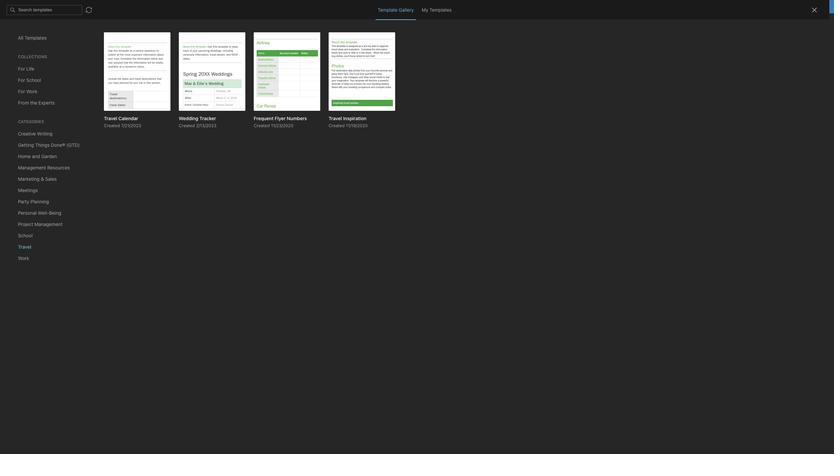 Task type: describe. For each thing, give the bounding box(es) containing it.
font color image
[[203, 32, 220, 41]]

anytime.
[[457, 4, 476, 9]]

collapse note image
[[5, 17, 13, 25]]

highlight image
[[252, 32, 267, 41]]

Note Editor text field
[[0, 0, 835, 454]]

you
[[782, 18, 789, 24]]

first notebook button
[[20, 17, 61, 26]]

only you
[[771, 18, 789, 24]]

sync
[[378, 4, 389, 9]]

only
[[771, 18, 780, 24]]

more image
[[388, 32, 409, 41]]

all
[[405, 4, 410, 9]]

font size image
[[185, 32, 201, 41]]



Task type: vqa. For each thing, say whether or not it's contained in the screenshot.
Cancel
yes



Task type: locate. For each thing, give the bounding box(es) containing it.
first notebook
[[29, 19, 58, 24]]

sync across all your devices. cancel anytime.
[[378, 4, 476, 9]]

cancel
[[441, 4, 456, 9]]

share button
[[794, 16, 819, 27]]

your
[[411, 4, 421, 9]]

devices.
[[422, 4, 440, 9]]

note window element
[[0, 0, 835, 454]]

heading level image
[[116, 32, 150, 41]]

alignment image
[[315, 32, 332, 41]]

first
[[29, 19, 37, 24]]

font family image
[[152, 32, 183, 41]]

share
[[800, 18, 813, 24]]

insert image
[[4, 32, 34, 41]]

across
[[390, 4, 404, 9]]

notebook
[[39, 19, 58, 24]]



